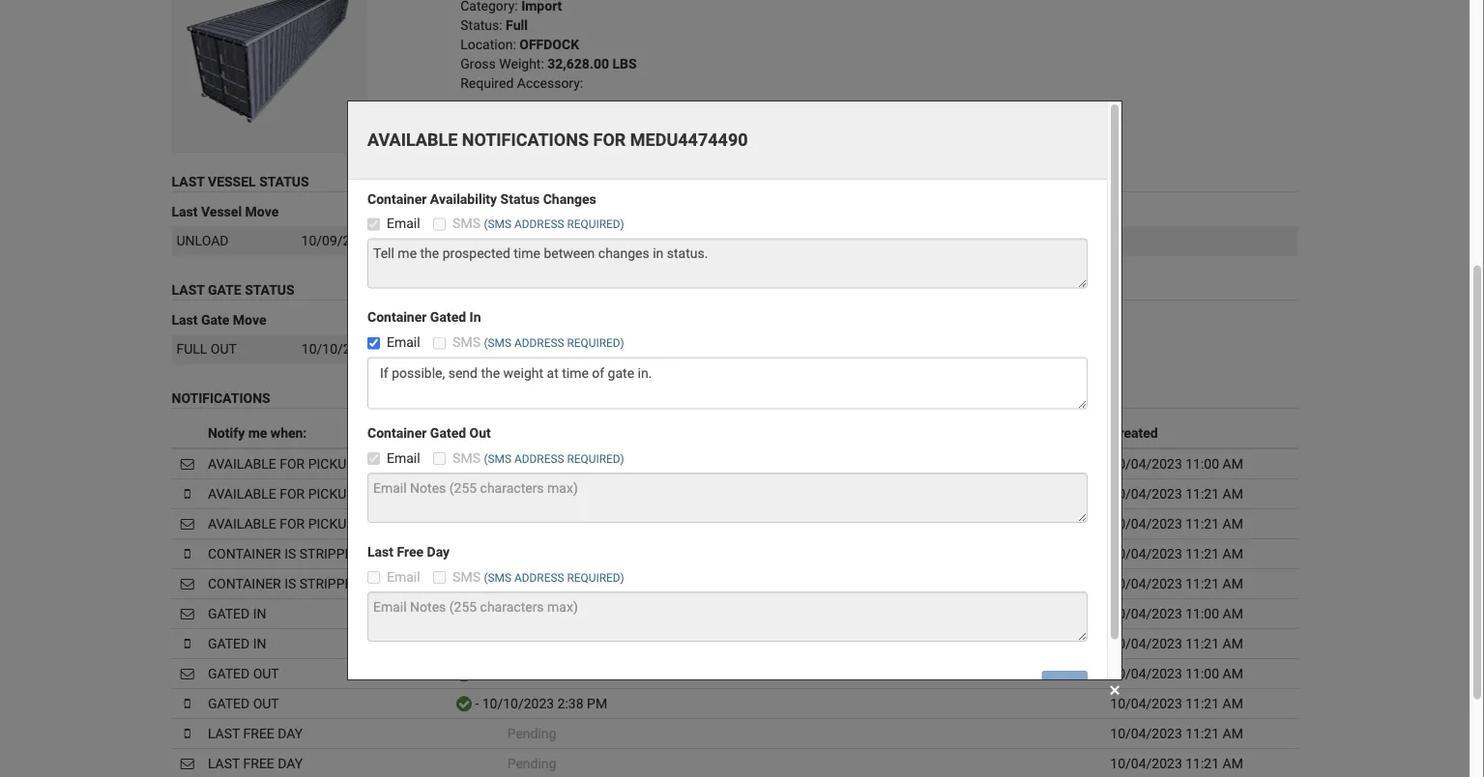 Task type: locate. For each thing, give the bounding box(es) containing it.
2 free from the top
[[243, 756, 275, 772]]

pending for last mobile icon
[[508, 726, 557, 742]]

last up unload
[[172, 204, 198, 220]]

1 - from the top
[[475, 456, 479, 472]]

1 for from the top
[[280, 456, 305, 472]]

2 envelope o image from the top
[[181, 577, 194, 590]]

0 vertical spatial 9:14
[[558, 456, 584, 472]]

2 vertical spatial 9:14
[[558, 516, 584, 532]]

1 mobile image from the top
[[184, 487, 190, 500]]

envelope o image
[[181, 457, 194, 470], [181, 607, 194, 620], [181, 757, 194, 770]]

10/04/2023 11:00 am
[[1111, 456, 1244, 472], [1111, 606, 1244, 622], [1111, 666, 1244, 682]]

1 vertical spatial 11:00
[[1186, 606, 1220, 622]]

6 10/04/2023 from the top
[[1111, 606, 1183, 622]]

1 vertical spatial 9:14
[[558, 486, 584, 502]]

for
[[280, 456, 305, 472], [280, 486, 305, 502], [280, 516, 305, 532]]

day
[[278, 726, 303, 742], [278, 756, 303, 772]]

1 vertical spatial mobile image
[[184, 727, 190, 740]]

created
[[1111, 425, 1159, 441]]

gate up full out in the top of the page
[[201, 312, 230, 328]]

10/10/2023
[[302, 341, 374, 357], [482, 456, 554, 472], [482, 486, 554, 502], [482, 516, 554, 532], [482, 666, 554, 682], [482, 696, 554, 712]]

for for 2nd lg icon from the bottom of the page
[[280, 486, 305, 502]]

0 vertical spatial 10/04/2023 11:00 am
[[1111, 456, 1244, 472]]

move for last vessel move
[[245, 204, 279, 220]]

8:57
[[377, 233, 403, 249]]

10/04/2023 11:21 am
[[1111, 486, 1244, 502], [1111, 516, 1244, 532], [1111, 546, 1244, 562], [1111, 576, 1244, 592], [1111, 636, 1244, 652], [1111, 696, 1244, 712], [1111, 726, 1244, 742], [1111, 756, 1244, 772]]

is
[[285, 546, 296, 562], [285, 576, 296, 592]]

gate for status
[[208, 282, 242, 298]]

last for last vessel status
[[172, 174, 205, 190]]

1 vertical spatial full
[[1044, 233, 1065, 249]]

last
[[172, 174, 205, 190], [172, 204, 198, 220], [172, 282, 205, 298], [172, 312, 198, 328]]

0 vertical spatial move
[[245, 204, 279, 220]]

0 vertical spatial gated out
[[208, 666, 279, 682]]

2 vertical spatial 2:38
[[558, 696, 584, 712]]

-
[[475, 456, 479, 472], [475, 486, 479, 502], [475, 516, 479, 532], [475, 666, 479, 682], [475, 696, 479, 712]]

notify me when:
[[208, 425, 307, 441]]

container
[[208, 546, 281, 562], [208, 576, 281, 592]]

last up full
[[172, 312, 198, 328]]

free
[[243, 726, 275, 742], [243, 756, 275, 772]]

0 vertical spatial pickup
[[308, 456, 355, 472]]

1 vertical spatial is
[[285, 576, 296, 592]]

0 vertical spatial day
[[278, 726, 303, 742]]

0 vertical spatial available for pickup
[[208, 456, 355, 472]]

1 gated out from the top
[[208, 666, 279, 682]]

gated in
[[208, 606, 266, 622], [208, 636, 266, 652]]

status: full location: offdock gross weight: 32,628.00 lbs required accessory:
[[461, 17, 637, 91]]

- 10/10/2023 9:14 am for 2nd lg icon from the bottom of the page
[[472, 486, 608, 502]]

2 vertical spatial envelope o image
[[181, 757, 194, 770]]

gated out
[[208, 666, 279, 682], [208, 696, 279, 712]]

mobile image
[[184, 487, 190, 500], [184, 637, 190, 650], [184, 697, 190, 710]]

11:00
[[1186, 456, 1220, 472], [1186, 606, 1220, 622], [1186, 666, 1220, 682]]

1 vertical spatial gated in
[[208, 636, 266, 652]]

0 vertical spatial mobile image
[[184, 547, 190, 560]]

1 9:14 from the top
[[558, 456, 584, 472]]

status:
[[461, 17, 503, 33]]

1 available for pickup from the top
[[208, 456, 355, 472]]

2 gated from the top
[[208, 636, 250, 652]]

3 10/04/2023 11:00 am from the top
[[1111, 666, 1244, 682]]

envelope o image
[[181, 517, 194, 530], [181, 577, 194, 590], [181, 667, 194, 680]]

0 vertical spatial mobile image
[[184, 487, 190, 500]]

1 vertical spatial stripped
[[300, 576, 361, 592]]

available for pickup for 2nd lg icon from the bottom of the page
[[208, 486, 355, 502]]

out for 10/04/2023 11:21 am
[[253, 696, 279, 712]]

3 envelope o image from the top
[[181, 757, 194, 770]]

envelope o image for last
[[181, 757, 194, 770]]

1 gated from the top
[[208, 606, 250, 622]]

1 vertical spatial container is stripped
[[208, 576, 361, 592]]

0 vertical spatial container
[[208, 546, 281, 562]]

pending for envelope o icon related to gated
[[508, 606, 557, 622]]

1 11:00 from the top
[[1186, 456, 1220, 472]]

2 vertical spatial pickup
[[308, 516, 355, 532]]

chassis number
[[461, 312, 561, 328]]

required
[[461, 75, 514, 91]]

1 pickup from the top
[[308, 456, 355, 472]]

mobile image for gated out
[[184, 697, 190, 710]]

available for pickup
[[208, 456, 355, 472], [208, 486, 355, 502], [208, 516, 355, 532]]

notifications
[[172, 390, 271, 406]]

1 vertical spatial gate
[[201, 312, 230, 328]]

- 10/10/2023 9:14 am for first lg icon
[[472, 456, 608, 472]]

1 - 10/10/2023 9:14 am from the top
[[472, 456, 608, 472]]

1 vertical spatial available for pickup
[[208, 486, 355, 502]]

move down 'last gate status' at left
[[233, 312, 266, 328]]

mobile image for available for pickup
[[184, 487, 190, 500]]

5 11:21 from the top
[[1186, 636, 1220, 652]]

available
[[208, 456, 276, 472], [208, 486, 276, 502], [208, 516, 276, 532]]

last free day
[[208, 726, 303, 742], [208, 756, 303, 772]]

2 last from the top
[[208, 756, 240, 772]]

last gate status
[[172, 282, 295, 298]]

lg image
[[456, 457, 472, 471], [456, 487, 472, 501], [457, 667, 472, 681]]

mobile image
[[184, 547, 190, 560], [184, 727, 190, 740]]

container is stripped
[[208, 546, 361, 562], [208, 576, 361, 592]]

last up last gate move
[[172, 282, 205, 298]]

0 vertical spatial - 10/10/2023 2:38 pm
[[472, 666, 608, 682]]

1 envelope o image from the top
[[181, 517, 194, 530]]

move down last vessel status
[[245, 204, 279, 220]]

3 available from the top
[[208, 516, 276, 532]]

10 10/04/2023 from the top
[[1111, 726, 1183, 742]]

location:
[[461, 36, 516, 52]]

last free day for envelope o icon for last
[[208, 756, 303, 772]]

1 vertical spatial pm
[[587, 666, 608, 682]]

5 - from the top
[[475, 696, 479, 712]]

3 available for pickup from the top
[[208, 516, 355, 532]]

last for last gate move
[[172, 312, 198, 328]]

10/10/2023 for lg image related to - 10/10/2023 2:38 pm
[[482, 696, 554, 712]]

in
[[253, 606, 266, 622], [253, 636, 266, 652]]

0 vertical spatial stripped
[[300, 546, 361, 562]]

1 vertical spatial last
[[208, 756, 240, 772]]

0 vertical spatial last
[[208, 726, 240, 742]]

status for last gate status
[[245, 282, 295, 298]]

1 vertical spatial 10/04/2023 11:00 am
[[1111, 606, 1244, 622]]

0 vertical spatial pm
[[406, 341, 427, 357]]

0 vertical spatial for
[[280, 456, 305, 472]]

40dh image
[[172, 0, 367, 153]]

0 vertical spatial lg image
[[456, 457, 472, 471]]

1 vertical spatial last free day
[[208, 756, 303, 772]]

when:
[[271, 425, 307, 441]]

1 last free day from the top
[[208, 726, 303, 742]]

2 10/04/2023 11:21 am from the top
[[1111, 516, 1244, 532]]

available for envelope o icon for available
[[208, 456, 276, 472]]

11:00 for - 10/10/2023 9:14 am
[[1186, 456, 1220, 472]]

3 11:21 from the top
[[1186, 546, 1220, 562]]

0 vertical spatial vessel
[[208, 174, 256, 190]]

last gate move
[[172, 312, 266, 328]]

1 container from the top
[[208, 546, 281, 562]]

am
[[406, 233, 427, 249], [587, 456, 608, 472], [1223, 456, 1244, 472], [587, 486, 608, 502], [1223, 486, 1244, 502], [587, 516, 608, 532], [1223, 516, 1244, 532], [1223, 546, 1244, 562], [1223, 576, 1244, 592], [1223, 606, 1244, 622], [1223, 636, 1244, 652], [1223, 666, 1244, 682], [1223, 696, 1244, 712], [1223, 726, 1244, 742], [1223, 756, 1244, 772]]

10/10/2023 for first lg icon
[[482, 456, 554, 472]]

1 vertical spatial free
[[243, 756, 275, 772]]

status up the 'last vessel move'
[[259, 174, 309, 190]]

1 lg image from the top
[[456, 517, 472, 531]]

status
[[259, 174, 309, 190], [245, 282, 295, 298]]

out for 10/04/2023 11:00 am
[[253, 666, 279, 682]]

2 lg image from the top
[[457, 697, 472, 711]]

0 vertical spatial envelope o image
[[181, 457, 194, 470]]

last for last mobile icon
[[208, 726, 240, 742]]

8 11:21 from the top
[[1186, 756, 1220, 772]]

status for last vessel status
[[259, 174, 309, 190]]

3 mobile image from the top
[[184, 697, 190, 710]]

1 gated in from the top
[[208, 606, 266, 622]]

1 envelope o image from the top
[[181, 457, 194, 470]]

1 vertical spatial move
[[233, 312, 266, 328]]

4 last from the top
[[172, 312, 198, 328]]

- for first lg icon
[[475, 456, 479, 472]]

2 container from the top
[[208, 576, 281, 592]]

2 mobile image from the top
[[184, 727, 190, 740]]

gated
[[208, 606, 250, 622], [208, 636, 250, 652], [208, 666, 250, 682], [208, 696, 250, 712]]

- for 2nd lg icon from the bottom of the page
[[475, 486, 479, 502]]

2 vertical spatial mobile image
[[184, 697, 190, 710]]

2 9:14 from the top
[[558, 486, 584, 502]]

1 in from the top
[[253, 606, 266, 622]]

2 gated in from the top
[[208, 636, 266, 652]]

2 available from the top
[[208, 486, 276, 502]]

1 vertical spatial for
[[280, 486, 305, 502]]

2 last free day from the top
[[208, 756, 303, 772]]

2:38
[[377, 341, 403, 357], [558, 666, 584, 682], [558, 696, 584, 712]]

pending for envelope o icon for last
[[508, 756, 557, 772]]

11:21 for last mobile icon
[[1186, 726, 1220, 742]]

2 last from the top
[[172, 204, 198, 220]]

9 10/04/2023 from the top
[[1111, 696, 1183, 712]]

2 - from the top
[[475, 486, 479, 502]]

1 vertical spatial vessel
[[201, 204, 242, 220]]

1 vertical spatial envelope o image
[[181, 607, 194, 620]]

pending
[[508, 576, 557, 592], [508, 606, 557, 622], [508, 636, 557, 652], [508, 726, 557, 742], [508, 756, 557, 772]]

1 vertical spatial lg image
[[457, 697, 472, 711]]

- 10/10/2023 9:14 am
[[472, 456, 608, 472], [472, 486, 608, 502], [472, 516, 608, 532]]

gated out for 10/04/2023 11:21 am
[[208, 696, 279, 712]]

me
[[248, 425, 267, 441]]

1 last from the top
[[172, 174, 205, 190]]

0 vertical spatial gate
[[208, 282, 242, 298]]

3 11:00 from the top
[[1186, 666, 1220, 682]]

2 envelope o image from the top
[[181, 607, 194, 620]]

3 10/04/2023 from the top
[[1111, 516, 1183, 532]]

0 vertical spatial envelope o image
[[181, 517, 194, 530]]

- 10/10/2023 2:38 pm
[[472, 666, 608, 682], [472, 696, 608, 712]]

gate up last gate move
[[208, 282, 242, 298]]

last vessel move
[[172, 204, 279, 220]]

0 vertical spatial status
[[259, 174, 309, 190]]

1 mobile image from the top
[[184, 547, 190, 560]]

1 vertical spatial day
[[278, 756, 303, 772]]

7 11:21 from the top
[[1186, 726, 1220, 742]]

11:21 for envelope o image related to container
[[1186, 576, 1220, 592]]

1 is from the top
[[285, 546, 296, 562]]

vessel
[[208, 174, 256, 190], [201, 204, 242, 220]]

0 vertical spatial is
[[285, 546, 296, 562]]

gate
[[208, 282, 242, 298], [201, 312, 230, 328]]

1 vertical spatial status
[[245, 282, 295, 298]]

4 - from the top
[[475, 666, 479, 682]]

2 pickup from the top
[[308, 486, 355, 502]]

for for lg image associated with - 10/10/2023 9:14 am
[[280, 516, 305, 532]]

pickup for 2nd lg icon from the bottom of the page
[[308, 486, 355, 502]]

2 available for pickup from the top
[[208, 486, 355, 502]]

in for 10/04/2023 11:21 am
[[253, 636, 266, 652]]

in for 10/04/2023 11:00 am
[[253, 606, 266, 622]]

10/09/2023
[[301, 233, 373, 249]]

3 - from the top
[[475, 516, 479, 532]]

0 vertical spatial in
[[253, 606, 266, 622]]

0 vertical spatial lg image
[[456, 517, 472, 531]]

2 for from the top
[[280, 486, 305, 502]]

1 - 10/10/2023 2:38 pm from the top
[[472, 666, 608, 682]]

1 vertical spatial out
[[253, 666, 279, 682]]

2 vertical spatial available for pickup
[[208, 516, 355, 532]]

pm
[[406, 341, 427, 357], [587, 666, 608, 682], [587, 696, 608, 712]]

move for last gate move
[[233, 312, 266, 328]]

0 vertical spatial - 10/10/2023 9:14 am
[[472, 456, 608, 472]]

vessel for move
[[201, 204, 242, 220]]

full
[[506, 17, 528, 33], [1044, 233, 1065, 249]]

3 envelope o image from the top
[[181, 667, 194, 680]]

2 vertical spatial 10/04/2023 11:00 am
[[1111, 666, 1244, 682]]

1 vertical spatial lg image
[[456, 487, 472, 501]]

lg image
[[456, 517, 472, 531], [457, 697, 472, 711]]

vessel up the 'last vessel move'
[[208, 174, 256, 190]]

2:38 for 10/04/2023 11:21 am
[[558, 696, 584, 712]]

11:21
[[1186, 486, 1220, 502], [1186, 516, 1220, 532], [1186, 546, 1220, 562], [1186, 576, 1220, 592], [1186, 636, 1220, 652], [1186, 696, 1220, 712], [1186, 726, 1220, 742], [1186, 756, 1220, 772]]

0 horizontal spatial full
[[506, 17, 528, 33]]

1 vertical spatial - 10/10/2023 2:38 pm
[[472, 696, 608, 712]]

10/04/2023
[[1111, 456, 1183, 472], [1111, 486, 1183, 502], [1111, 516, 1183, 532], [1111, 546, 1183, 562], [1111, 576, 1183, 592], [1111, 606, 1183, 622], [1111, 636, 1183, 652], [1111, 666, 1183, 682], [1111, 696, 1183, 712], [1111, 726, 1183, 742], [1111, 756, 1183, 772]]

own
[[466, 341, 497, 357]]

1 last from the top
[[208, 726, 240, 742]]

chassis
[[461, 312, 509, 328]]

1 vertical spatial 2:38
[[558, 666, 584, 682]]

envelope o image for available
[[181, 517, 194, 530]]

pm for 10/04/2023 11:21 am
[[587, 696, 608, 712]]

last for envelope o icon for last
[[208, 756, 240, 772]]

pickup
[[308, 456, 355, 472], [308, 486, 355, 502], [308, 516, 355, 532]]

2:38 for 10/04/2023 11:00 am
[[558, 666, 584, 682]]

3 10/04/2023 11:21 am from the top
[[1111, 546, 1244, 562]]

1 11:21 from the top
[[1186, 486, 1220, 502]]

2 in from the top
[[253, 636, 266, 652]]

0 vertical spatial container is stripped
[[208, 546, 361, 562]]

lg image for - 10/10/2023 9:14 am
[[456, 517, 472, 531]]

0 vertical spatial last free day
[[208, 726, 303, 742]]

2 vertical spatial for
[[280, 516, 305, 532]]

3 - 10/10/2023 9:14 am from the top
[[472, 516, 608, 532]]

2 pending from the top
[[508, 606, 557, 622]]

2 vertical spatial lg image
[[457, 667, 472, 681]]

3 pickup from the top
[[308, 516, 355, 532]]

2 vertical spatial out
[[253, 696, 279, 712]]

envelope o image for gated
[[181, 667, 194, 680]]

2 vertical spatial - 10/10/2023 9:14 am
[[472, 516, 608, 532]]

notify
[[208, 425, 245, 441]]

stripped
[[300, 546, 361, 562], [300, 576, 361, 592]]

available for envelope o image for available
[[208, 516, 276, 532]]

2 11:21 from the top
[[1186, 516, 1220, 532]]

4 pending from the top
[[508, 726, 557, 742]]

mobile image for container
[[184, 547, 190, 560]]

out
[[211, 341, 237, 357], [253, 666, 279, 682], [253, 696, 279, 712]]

lg image for - 10/10/2023 2:38 pm
[[457, 697, 472, 711]]

0 vertical spatial 11:00
[[1186, 456, 1220, 472]]

10/10/2023 for first lg icon from the bottom of the page
[[482, 666, 554, 682]]

10/04/2023 11:00 am for - 10/10/2023 2:38 pm
[[1111, 666, 1244, 682]]

1 available from the top
[[208, 456, 276, 472]]

5 10/04/2023 11:21 am from the top
[[1111, 636, 1244, 652]]

pickup for lg image associated with - 10/10/2023 9:14 am
[[308, 516, 355, 532]]

0 vertical spatial free
[[243, 726, 275, 742]]

9:14 for lg image associated with - 10/10/2023 9:14 am
[[558, 516, 584, 532]]

0 vertical spatial available
[[208, 456, 276, 472]]

0 vertical spatial full
[[506, 17, 528, 33]]

container for envelope o image related to container
[[208, 576, 281, 592]]

1 vertical spatial pickup
[[308, 486, 355, 502]]

last up the 'last vessel move'
[[172, 174, 205, 190]]

1 vertical spatial mobile image
[[184, 637, 190, 650]]

last
[[208, 726, 240, 742], [208, 756, 240, 772]]

2 vertical spatial 11:00
[[1186, 666, 1220, 682]]

1 vertical spatial gated out
[[208, 696, 279, 712]]

vessel up unload
[[201, 204, 242, 220]]

1 vertical spatial - 10/10/2023 9:14 am
[[472, 486, 608, 502]]

2 gated out from the top
[[208, 696, 279, 712]]

move
[[245, 204, 279, 220], [233, 312, 266, 328]]

2 vertical spatial pm
[[587, 696, 608, 712]]

1 vertical spatial envelope o image
[[181, 577, 194, 590]]

status up last gate move
[[245, 282, 295, 298]]

2 - 10/10/2023 9:14 am from the top
[[472, 486, 608, 502]]

3 for from the top
[[280, 516, 305, 532]]

mobile image for gated in
[[184, 637, 190, 650]]

1 vertical spatial available
[[208, 486, 276, 502]]

2 vertical spatial available
[[208, 516, 276, 532]]

2 - 10/10/2023 2:38 pm from the top
[[472, 696, 608, 712]]

gross
[[461, 56, 496, 72]]

4 11:21 from the top
[[1186, 576, 1220, 592]]

9:14
[[558, 456, 584, 472], [558, 486, 584, 502], [558, 516, 584, 532]]

2 mobile image from the top
[[184, 637, 190, 650]]

10/09/2023 8:57 am
[[301, 233, 427, 249]]

0 vertical spatial gated in
[[208, 606, 266, 622]]

1 vertical spatial in
[[253, 636, 266, 652]]

1 vertical spatial container
[[208, 576, 281, 592]]

1 container is stripped from the top
[[208, 546, 361, 562]]

2 vertical spatial envelope o image
[[181, 667, 194, 680]]

6 11:21 from the top
[[1186, 696, 1220, 712]]

- for lg image related to - 10/10/2023 2:38 pm
[[475, 696, 479, 712]]



Task type: vqa. For each thing, say whether or not it's contained in the screenshot.
IS to the top
yes



Task type: describe. For each thing, give the bounding box(es) containing it.
0 vertical spatial out
[[211, 341, 237, 357]]

1 day from the top
[[278, 726, 303, 742]]

last for last vessel move
[[172, 204, 198, 220]]

2 is from the top
[[285, 576, 296, 592]]

offdock
[[520, 36, 580, 52]]

6 10/04/2023 11:21 am from the top
[[1111, 696, 1244, 712]]

11:21 for envelope o image for available
[[1186, 516, 1220, 532]]

gated in for 10/04/2023 11:00 am
[[208, 606, 266, 622]]

4 10/04/2023 from the top
[[1111, 546, 1183, 562]]

1 10/04/2023 11:21 am from the top
[[1111, 486, 1244, 502]]

11:21 for mobile image for available for pickup
[[1186, 486, 1220, 502]]

for for first lg icon
[[280, 456, 305, 472]]

1 horizontal spatial full
[[1044, 233, 1065, 249]]

10/04/2023 11:00 am for - 10/10/2023 9:14 am
[[1111, 456, 1244, 472]]

last for last gate status
[[172, 282, 205, 298]]

full
[[177, 341, 207, 357]]

2 10/04/2023 11:00 am from the top
[[1111, 606, 1244, 622]]

last free day for last mobile icon
[[208, 726, 303, 742]]

2 lg image from the top
[[456, 487, 472, 501]]

gate for move
[[201, 312, 230, 328]]

3 pending from the top
[[508, 636, 557, 652]]

lbs
[[613, 56, 637, 72]]

gated out for 10/04/2023 11:00 am
[[208, 666, 279, 682]]

5 10/04/2023 from the top
[[1111, 576, 1183, 592]]

envelope o image for available
[[181, 457, 194, 470]]

- for lg image associated with - 10/10/2023 9:14 am
[[475, 516, 479, 532]]

7 10/04/2023 11:21 am from the top
[[1111, 726, 1244, 742]]

weight:
[[499, 56, 544, 72]]

10/10/2023 for 2nd lg icon from the bottom of the page
[[482, 486, 554, 502]]

11:00 for - 10/10/2023 2:38 pm
[[1186, 666, 1220, 682]]

10/10/2023 for lg image associated with - 10/10/2023 9:14 am
[[482, 516, 554, 532]]

32,628.00
[[548, 56, 609, 72]]

unload
[[177, 233, 229, 249]]

full out
[[177, 341, 237, 357]]

1 free from the top
[[243, 726, 275, 742]]

1 10/04/2023 from the top
[[1111, 456, 1183, 472]]

2 11:00 from the top
[[1186, 606, 1220, 622]]

pm for 10/04/2023 11:00 am
[[587, 666, 608, 682]]

import
[[755, 233, 795, 249]]

pickup for first lg icon
[[308, 456, 355, 472]]

8 10/04/2023 from the top
[[1111, 666, 1183, 682]]

mobile image for last
[[184, 727, 190, 740]]

11:21 for mobile image for gated out
[[1186, 696, 1220, 712]]

0 vertical spatial 2:38
[[377, 341, 403, 357]]

- 10/10/2023 2:38 pm for 10/04/2023 11:21 am
[[472, 696, 608, 712]]

vessel/voyage
[[461, 204, 552, 220]]

envelope o image for container
[[181, 577, 194, 590]]

number
[[512, 312, 561, 328]]

available for pickup for lg image associated with - 10/10/2023 9:14 am
[[208, 516, 355, 532]]

4 10/04/2023 11:21 am from the top
[[1111, 576, 1244, 592]]

2 10/04/2023 from the top
[[1111, 486, 1183, 502]]

1 lg image from the top
[[456, 457, 472, 471]]

2 stripped from the top
[[300, 576, 361, 592]]

mill/339e
[[466, 233, 532, 249]]

accessory:
[[517, 75, 584, 91]]

9:14 for first lg icon
[[558, 456, 584, 472]]

full inside status: full location: offdock gross weight: 32,628.00 lbs required accessory:
[[506, 17, 528, 33]]

11:21 for envelope o icon for last
[[1186, 756, 1220, 772]]

container for container's mobile icon
[[208, 546, 281, 562]]

4 gated from the top
[[208, 696, 250, 712]]

2 container is stripped from the top
[[208, 576, 361, 592]]

11 10/04/2023 from the top
[[1111, 756, 1183, 772]]

8 10/04/2023 11:21 am from the top
[[1111, 756, 1244, 772]]

3 lg image from the top
[[457, 667, 472, 681]]

envelope o image for gated
[[181, 607, 194, 620]]

3 gated from the top
[[208, 666, 250, 682]]

10/10/2023 2:38 pm
[[302, 341, 427, 357]]

7 10/04/2023 from the top
[[1111, 636, 1183, 652]]

last vessel status
[[172, 174, 309, 190]]

available for pickup for first lg icon
[[208, 456, 355, 472]]

gated in for 10/04/2023 11:21 am
[[208, 636, 266, 652]]

1 stripped from the top
[[300, 546, 361, 562]]

vessel for status
[[208, 174, 256, 190]]

1 pending from the top
[[508, 576, 557, 592]]

- for first lg icon from the bottom of the page
[[475, 666, 479, 682]]

11:21 for mobile image related to gated in
[[1186, 636, 1220, 652]]

11:21 for container's mobile icon
[[1186, 546, 1220, 562]]

- 10/10/2023 2:38 pm for 10/04/2023 11:00 am
[[472, 666, 608, 682]]

2 day from the top
[[278, 756, 303, 772]]

9:14 for 2nd lg icon from the bottom of the page
[[558, 486, 584, 502]]



